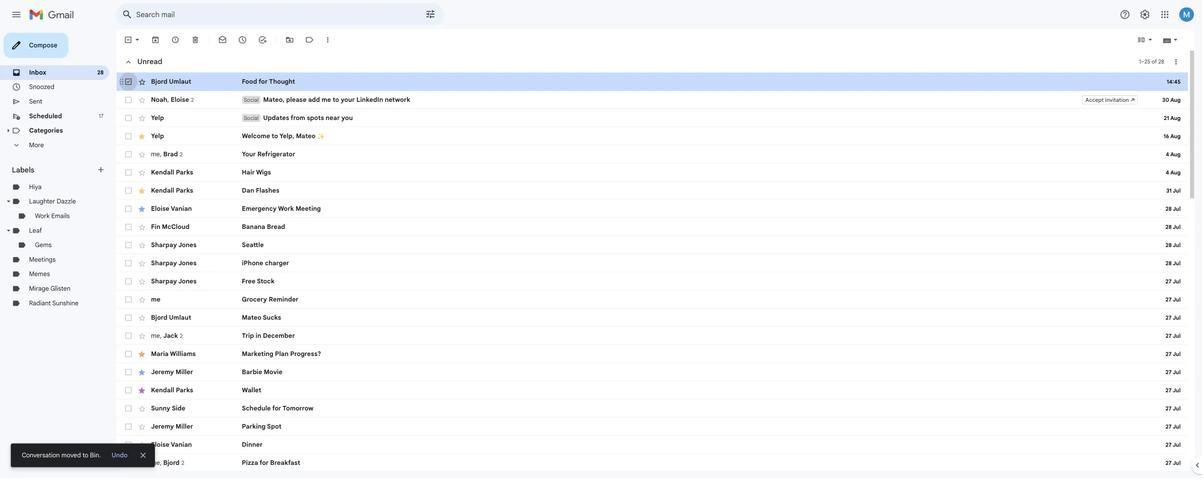 Task type: locate. For each thing, give the bounding box(es) containing it.
1 vertical spatial parks
[[195, 207, 214, 216]]

trip in december
[[269, 369, 327, 378]]

for right schedule
[[302, 450, 312, 458]]

yelp for 17th row from the bottom
[[168, 127, 182, 135]]

1 horizontal spatial to
[[369, 107, 377, 115]]

kendall up eloise vanian
[[168, 207, 193, 216]]

umlaut
[[187, 86, 212, 95], [187, 349, 212, 357]]

yelp
[[168, 127, 182, 135], [168, 147, 182, 156]]

alert
[[16, 23, 1202, 32]]

kendall parks up eloise vanian
[[168, 207, 214, 216]]

0 vertical spatial umlaut
[[187, 86, 212, 95]]

1 parks from the top
[[195, 187, 214, 196]]

umlaut up noah , eloise 2
[[187, 86, 212, 95]]

me
[[357, 107, 368, 115], [168, 167, 177, 176], [168, 329, 178, 337], [168, 369, 177, 378]]

1 vertical spatial kendall
[[168, 207, 193, 216]]

1 sharpay jones from the top
[[168, 268, 218, 277]]

sharpay jones for iphone
[[168, 288, 218, 297]]

social
[[271, 107, 287, 115], [271, 127, 287, 135]]

1 bjord from the top
[[168, 86, 186, 95]]

17 row from the top
[[129, 424, 1202, 444]]

welcome to yelp, mateo
[[269, 147, 352, 156]]

2 bjord from the top
[[168, 349, 186, 357]]

0 vertical spatial kendall
[[168, 187, 193, 196]]

jack
[[181, 369, 197, 378]]

1 vertical spatial to
[[302, 147, 309, 156]]

1 horizontal spatial for
[[302, 450, 312, 458]]

0 vertical spatial social
[[271, 107, 287, 115]]

mateo down grocery
[[269, 349, 290, 357]]

schedule for tomorrow
[[269, 450, 348, 458]]

bjord up me , jack
[[168, 349, 186, 357]]

kendall down me , brad
[[168, 187, 193, 196]]

5 row from the top
[[129, 161, 1202, 182]]

Search mail text field
[[151, 11, 444, 21]]

8 row from the top
[[129, 222, 1202, 242]]

28
[[108, 77, 115, 84]]

barbie
[[269, 409, 291, 418]]

advanced search options image
[[468, 6, 489, 26]]

0 vertical spatial bjord umlaut
[[168, 86, 212, 95]]

0 vertical spatial mateo
[[329, 147, 350, 156]]

work inside labels navigation
[[39, 236, 55, 244]]

gmail image
[[32, 6, 87, 26]]

work up bread
[[309, 228, 326, 236]]

1 bjord umlaut from the top
[[168, 86, 212, 95]]

1 vertical spatial yelp
[[168, 147, 182, 156]]

seattle
[[269, 268, 293, 277]]

your
[[378, 107, 394, 115]]

15 row from the top
[[129, 363, 1202, 384]]

0 vertical spatial eloise
[[189, 106, 210, 115]]

trip
[[269, 369, 282, 378]]

to left your
[[369, 107, 377, 115]]

,
[[186, 106, 188, 115], [177, 167, 179, 176], [177, 369, 179, 378]]

2 row from the top
[[129, 101, 1202, 121]]

work emails
[[39, 236, 77, 244]]

free stock link
[[269, 308, 1202, 318]]

0 horizontal spatial to
[[302, 147, 309, 156]]

yelp down noah
[[168, 127, 182, 135]]

2 vertical spatial ,
[[177, 369, 179, 378]]

jones
[[198, 268, 218, 277], [198, 288, 218, 297], [198, 308, 218, 317]]

free stock
[[269, 308, 305, 317]]

sent link
[[32, 109, 47, 117]]

me for me , jack
[[168, 369, 177, 378]]

row containing eloise vanian
[[129, 222, 1202, 242]]

me for me
[[168, 329, 178, 337]]

1 vertical spatial umlaut
[[187, 349, 212, 357]]

2 vertical spatial parks
[[195, 430, 214, 438]]

banana
[[269, 248, 294, 257]]

yelp up me , brad
[[168, 147, 182, 156]]

snoozed
[[32, 92, 60, 101]]

eloise left "2"
[[189, 106, 210, 115]]

3 sharpay from the top
[[168, 308, 196, 317]]

1 sharpay from the top
[[168, 268, 196, 277]]

1 vertical spatial social
[[271, 127, 287, 135]]

, left brad
[[177, 167, 179, 176]]

row
[[129, 81, 1202, 101], [129, 101, 1202, 121], [129, 121, 1202, 141], [129, 141, 1202, 161], [129, 161, 1202, 182], [129, 182, 1202, 202], [129, 202, 1202, 222], [129, 222, 1202, 242], [129, 242, 1202, 262], [129, 262, 1202, 283], [129, 283, 1202, 303], [129, 303, 1202, 323], [129, 323, 1202, 343], [129, 343, 1202, 363], [129, 363, 1202, 384], [129, 404, 1202, 424], [129, 424, 1202, 444], [129, 444, 1202, 464], [129, 464, 1202, 478]]

0 vertical spatial sharpay jones
[[168, 268, 218, 277]]

1 horizontal spatial work
[[309, 228, 326, 236]]

1 vertical spatial ,
[[177, 167, 179, 176]]

work down the 'laughter'
[[39, 236, 55, 244]]

1 kendall from the top
[[168, 187, 193, 196]]

None checkbox
[[137, 39, 147, 49], [137, 106, 147, 116], [137, 126, 147, 136], [137, 146, 147, 156], [137, 167, 147, 177], [137, 227, 147, 237], [137, 247, 147, 257], [137, 348, 147, 358], [137, 368, 147, 379], [137, 409, 147, 419], [137, 429, 147, 439], [137, 449, 147, 459], [137, 39, 147, 49], [137, 106, 147, 116], [137, 126, 147, 136], [137, 146, 147, 156], [137, 167, 147, 177], [137, 227, 147, 237], [137, 247, 147, 257], [137, 348, 147, 358], [137, 368, 147, 379], [137, 409, 147, 419], [137, 429, 147, 439], [137, 449, 147, 459]]

2 vertical spatial jones
[[198, 308, 218, 317]]

umlaut up jack at the left bottom of page
[[187, 349, 212, 357]]

1 vertical spatial sharpay jones
[[168, 288, 218, 297]]

1 yelp from the top
[[168, 127, 182, 135]]

kendall for hair
[[168, 187, 193, 196]]

1 vertical spatial for
[[302, 450, 312, 458]]

2 jones from the top
[[198, 288, 218, 297]]

umlaut for food
[[187, 86, 212, 95]]

11 row from the top
[[129, 283, 1202, 303]]

move to image
[[317, 39, 327, 49]]

to
[[369, 107, 377, 115], [302, 147, 309, 156]]

1 umlaut from the top
[[187, 86, 212, 95]]

1 horizontal spatial mateo
[[329, 147, 350, 156]]

emails
[[57, 236, 77, 244]]

7 row from the top
[[129, 202, 1202, 222]]

bjord umlaut up jack at the left bottom of page
[[168, 349, 212, 357]]

2 sharpay jones from the top
[[168, 288, 218, 297]]

2 sharpay from the top
[[168, 288, 196, 297]]

bjord up noah
[[168, 86, 186, 95]]

me for me , brad
[[168, 167, 177, 176]]

2 vertical spatial kendall
[[168, 430, 193, 438]]

kendall down jeremy
[[168, 430, 193, 438]]

me , jack
[[168, 369, 197, 378]]

emergency
[[269, 228, 307, 236]]

hiya
[[32, 203, 46, 212]]

main menu image
[[12, 10, 24, 22]]

grocery
[[269, 329, 297, 337]]

0 vertical spatial bjord
[[168, 86, 186, 95]]

3 sharpay jones from the top
[[168, 308, 218, 317]]

2 umlaut from the top
[[187, 349, 212, 357]]

9 row from the top
[[129, 242, 1202, 262]]

for right "food"
[[287, 86, 297, 95]]

1 social from the top
[[271, 107, 287, 115]]

brad
[[181, 167, 197, 176]]

0 horizontal spatial work
[[39, 236, 55, 244]]

barbie movie
[[269, 409, 314, 418]]

1 vertical spatial sharpay
[[168, 288, 196, 297]]

sharpay jones
[[168, 268, 218, 277], [168, 288, 218, 297], [168, 308, 218, 317]]

0 horizontal spatial for
[[287, 86, 297, 95]]

unread main content
[[129, 32, 1202, 478]]

0 vertical spatial jones
[[198, 268, 218, 277]]

meetings link
[[32, 284, 62, 293]]

me right the add
[[357, 107, 368, 115]]

parks up vanian
[[195, 207, 214, 216]]

bjord
[[168, 86, 186, 95], [168, 349, 186, 357]]

1 vertical spatial kendall parks
[[168, 207, 214, 216]]

barbie movie link
[[269, 409, 1202, 419]]

0 vertical spatial yelp
[[168, 127, 182, 135]]

search mail image
[[132, 7, 150, 25]]

charger
[[294, 288, 321, 297]]

jones for free
[[198, 308, 218, 317]]

food for thought
[[269, 86, 328, 95]]

to left yelp,
[[302, 147, 309, 156]]

1 kendall parks from the top
[[168, 187, 214, 196]]

for
[[287, 86, 297, 95], [302, 450, 312, 458]]

your
[[269, 167, 284, 176]]

kendall parks down jeremy miller
[[168, 430, 214, 438]]

categories
[[32, 141, 70, 150]]

social inside social mateo, please add me to your linkedin network
[[271, 107, 287, 115]]

1 vertical spatial eloise
[[168, 228, 188, 236]]

None search field
[[129, 4, 493, 28]]

kendall for dan
[[168, 207, 193, 216]]

12 row from the top
[[129, 303, 1202, 323]]

grocery reminder link
[[269, 328, 1202, 338]]

me up me , jack
[[168, 329, 178, 337]]

1 vertical spatial mateo
[[269, 349, 290, 357]]

updates
[[292, 127, 321, 135]]

maria williams row
[[129, 384, 1202, 404]]

0 vertical spatial for
[[287, 86, 297, 95]]

sharpay for free
[[168, 308, 196, 317]]

16 row from the top
[[129, 404, 1202, 424]]

report spam image
[[190, 39, 200, 49]]

wigs
[[284, 187, 301, 196]]

0 vertical spatial kendall parks
[[168, 187, 214, 196]]

social for mateo,
[[271, 107, 287, 115]]

kendall
[[168, 187, 193, 196], [168, 207, 193, 216], [168, 430, 193, 438]]

maria
[[168, 389, 187, 398]]

flashes
[[284, 207, 310, 216]]

archive image
[[168, 39, 178, 49]]

mccloud
[[180, 248, 210, 257]]

social down "food"
[[271, 107, 287, 115]]

10 row from the top
[[129, 262, 1202, 283]]

None checkbox
[[137, 86, 147, 96], [137, 187, 147, 197], [137, 207, 147, 217], [137, 267, 147, 278], [137, 288, 147, 298], [137, 308, 147, 318], [137, 328, 147, 338], [137, 389, 147, 399], [137, 469, 147, 478], [137, 86, 147, 96], [137, 187, 147, 197], [137, 207, 147, 217], [137, 267, 147, 278], [137, 288, 147, 298], [137, 308, 147, 318], [137, 328, 147, 338], [137, 389, 147, 399], [137, 469, 147, 478]]

1 jones from the top
[[198, 268, 218, 277]]

kendall parks for hair
[[168, 187, 214, 196]]

sunny side
[[168, 450, 206, 458]]

categories link
[[32, 141, 70, 150]]

, left "2"
[[186, 106, 188, 115]]

leaf link
[[32, 252, 47, 261]]

network
[[427, 107, 456, 115]]

1 vertical spatial jones
[[198, 288, 218, 297]]

mateo
[[329, 147, 350, 156], [269, 349, 290, 357]]

2 kendall from the top
[[168, 207, 193, 216]]

schedule
[[269, 450, 301, 458]]

2 vertical spatial kendall parks
[[168, 430, 214, 438]]

2 social from the top
[[271, 127, 287, 135]]

parks down miller
[[195, 430, 214, 438]]

14 row from the top
[[129, 343, 1202, 363]]

row containing fin mccloud
[[129, 242, 1202, 262]]

me left brad
[[168, 167, 177, 176]]

mark as read image
[[242, 39, 252, 49]]

13 row from the top
[[129, 323, 1202, 343]]

gems link
[[39, 268, 57, 277]]

parks down brad
[[195, 187, 214, 196]]

2 vertical spatial sharpay jones
[[168, 308, 218, 317]]

work
[[309, 228, 326, 236], [39, 236, 55, 244]]

0 vertical spatial parks
[[195, 187, 214, 196]]

row containing sunny side
[[129, 444, 1202, 464]]

wallet
[[269, 430, 290, 438]]

2 vertical spatial sharpay
[[168, 308, 196, 317]]

hiya link
[[32, 203, 46, 212]]

3 kendall parks from the top
[[168, 430, 214, 438]]

2 kendall parks from the top
[[168, 207, 214, 216]]

dan flashes
[[269, 207, 310, 216]]

social inside social updates from spots near you
[[271, 127, 287, 135]]

mateo right yelp,
[[329, 147, 350, 156]]

labels navigation
[[0, 32, 129, 478]]

grocery reminder
[[269, 329, 331, 337]]

19 row from the top
[[129, 464, 1202, 478]]

me left jack at the left bottom of page
[[168, 369, 177, 378]]

social up welcome
[[271, 127, 287, 135]]

bjord for food for thought
[[168, 86, 186, 95]]

18 row from the top
[[129, 444, 1202, 464]]

kendall parks down brad
[[168, 187, 214, 196]]

welcome to yelp, mateo link
[[269, 146, 1202, 156]]

1 vertical spatial bjord
[[168, 349, 186, 357]]

spots
[[341, 127, 360, 135]]

3 jones from the top
[[198, 308, 218, 317]]

0 horizontal spatial eloise
[[168, 228, 188, 236]]

2 yelp from the top
[[168, 147, 182, 156]]

1 vertical spatial bjord umlaut
[[168, 349, 212, 357]]

maria williams
[[168, 389, 217, 398]]

0 vertical spatial ,
[[186, 106, 188, 115]]

2 bjord umlaut from the top
[[168, 349, 212, 357]]

bjord umlaut up noah , eloise 2
[[168, 86, 212, 95]]

bjord umlaut
[[168, 86, 212, 95], [168, 349, 212, 357]]

, left jack at the left bottom of page
[[177, 369, 179, 378]]

work inside 'link'
[[309, 228, 326, 236]]

add
[[342, 107, 355, 115]]

bread
[[296, 248, 317, 257]]

laughter
[[32, 220, 61, 228]]

refrigerator
[[286, 167, 328, 176]]

0 vertical spatial sharpay
[[168, 268, 196, 277]]

yelp for 4th row
[[168, 147, 182, 156]]

miller
[[195, 409, 214, 418]]

yelp,
[[310, 147, 327, 156]]

2 parks from the top
[[195, 207, 214, 216]]

eloise up 'fin' at the left bottom of page
[[168, 228, 188, 236]]



Task type: vqa. For each thing, say whether or not it's contained in the screenshot.
Everything in the Everything Chocolate
no



Task type: describe. For each thing, give the bounding box(es) containing it.
parks for hair
[[195, 187, 214, 196]]

bjord umlaut for mateo sucks
[[168, 349, 212, 357]]

leaf
[[32, 252, 47, 261]]

side
[[191, 450, 206, 458]]

sunny
[[168, 450, 189, 458]]

row containing noah
[[129, 101, 1202, 121]]

hair wigs link
[[269, 187, 1202, 197]]

, for brad
[[177, 167, 179, 176]]

for for thought
[[287, 86, 297, 95]]

jones for iphone
[[198, 288, 218, 297]]

your refrigerator link
[[269, 167, 1202, 177]]

food for thought link
[[269, 86, 1202, 96]]

social for updates
[[271, 127, 287, 135]]

jeremy miller
[[168, 409, 214, 418]]

unread tab panel
[[129, 57, 1202, 478]]

1 row from the top
[[129, 81, 1202, 101]]

from
[[323, 127, 339, 135]]

sharpay for iphone
[[168, 288, 196, 297]]

laughter dazzle
[[32, 220, 84, 228]]

laughter dazzle link
[[32, 220, 84, 228]]

memes
[[32, 300, 56, 309]]

food
[[269, 86, 286, 95]]

me , brad
[[168, 167, 197, 176]]

4 row from the top
[[129, 141, 1202, 161]]

thought
[[299, 86, 328, 95]]

jeremy
[[168, 409, 193, 418]]

eloise vanian
[[168, 228, 213, 236]]

stock
[[285, 308, 305, 317]]

3 kendall from the top
[[168, 430, 193, 438]]

seattle link
[[269, 267, 1202, 278]]

meetings
[[32, 284, 62, 293]]

reminder
[[298, 329, 331, 337]]

free
[[269, 308, 284, 317]]

for for tomorrow
[[302, 450, 312, 458]]

mateo sucks link
[[269, 348, 1202, 358]]

scheduled
[[32, 125, 69, 133]]

0 horizontal spatial mateo
[[269, 349, 290, 357]]

social mateo, please add me to your linkedin network
[[271, 107, 456, 115]]

17
[[110, 125, 115, 133]]

tomorrow
[[314, 450, 348, 458]]

mateo,
[[292, 107, 316, 115]]

december
[[292, 369, 327, 378]]

iphone charger
[[269, 288, 321, 297]]

row containing jeremy miller
[[129, 404, 1202, 424]]

6 row from the top
[[129, 182, 1202, 202]]

, for eloise
[[186, 106, 188, 115]]

linkedin
[[396, 107, 425, 115]]

schedule for tomorrow link
[[269, 449, 1202, 459]]

unread button
[[132, 59, 184, 79]]

meeting
[[328, 228, 356, 236]]

3 row from the top
[[129, 121, 1202, 141]]

work emails link
[[39, 236, 77, 244]]

dan
[[269, 207, 282, 216]]

2
[[212, 107, 215, 115]]

social updates from spots near you
[[271, 127, 392, 135]]

gems
[[39, 268, 57, 277]]

0 vertical spatial to
[[369, 107, 377, 115]]

memes link
[[32, 300, 56, 309]]

parks for dan
[[195, 207, 214, 216]]

banana bread
[[269, 248, 317, 257]]

bjord for mateo sucks
[[168, 349, 186, 357]]

welcome
[[269, 147, 300, 156]]

near
[[362, 127, 377, 135]]

williams
[[189, 389, 217, 398]]

1 horizontal spatial eloise
[[189, 106, 210, 115]]

scheduled link
[[32, 125, 69, 133]]

compose
[[32, 46, 64, 55]]

, for jack
[[177, 369, 179, 378]]

snooze image
[[264, 39, 275, 49]]

sucks
[[292, 349, 312, 357]]

umlaut for mateo
[[187, 349, 212, 357]]

emergency work meeting
[[269, 228, 356, 236]]

in
[[284, 369, 290, 378]]

hair wigs
[[269, 187, 301, 196]]

labels heading
[[13, 184, 107, 194]]

please
[[318, 107, 340, 115]]

kendall parks for dan
[[168, 207, 214, 216]]

movie
[[293, 409, 314, 418]]

inbox
[[32, 76, 51, 85]]

dan flashes link
[[269, 207, 1202, 217]]

unread
[[152, 63, 180, 74]]

add to tasks image
[[287, 39, 297, 49]]

sent
[[32, 109, 47, 117]]

delete image
[[212, 39, 222, 49]]

labels
[[13, 184, 38, 194]]

you
[[379, 127, 392, 135]]

3 parks from the top
[[195, 430, 214, 438]]

hair
[[269, 187, 283, 196]]

noah , eloise 2
[[168, 106, 215, 115]]

bjord umlaut for food for thought
[[168, 86, 212, 95]]

fin mccloud
[[168, 248, 210, 257]]

iphone
[[269, 288, 292, 297]]

vanian
[[190, 228, 213, 236]]

wallet link
[[269, 429, 1202, 439]]

sharpay jones for free
[[168, 308, 218, 317]]

mateo sucks
[[269, 349, 312, 357]]

banana bread link
[[269, 247, 1202, 257]]

trip in december link
[[269, 368, 1202, 379]]

fin
[[168, 248, 178, 257]]

emergency work meeting link
[[269, 227, 1202, 237]]



